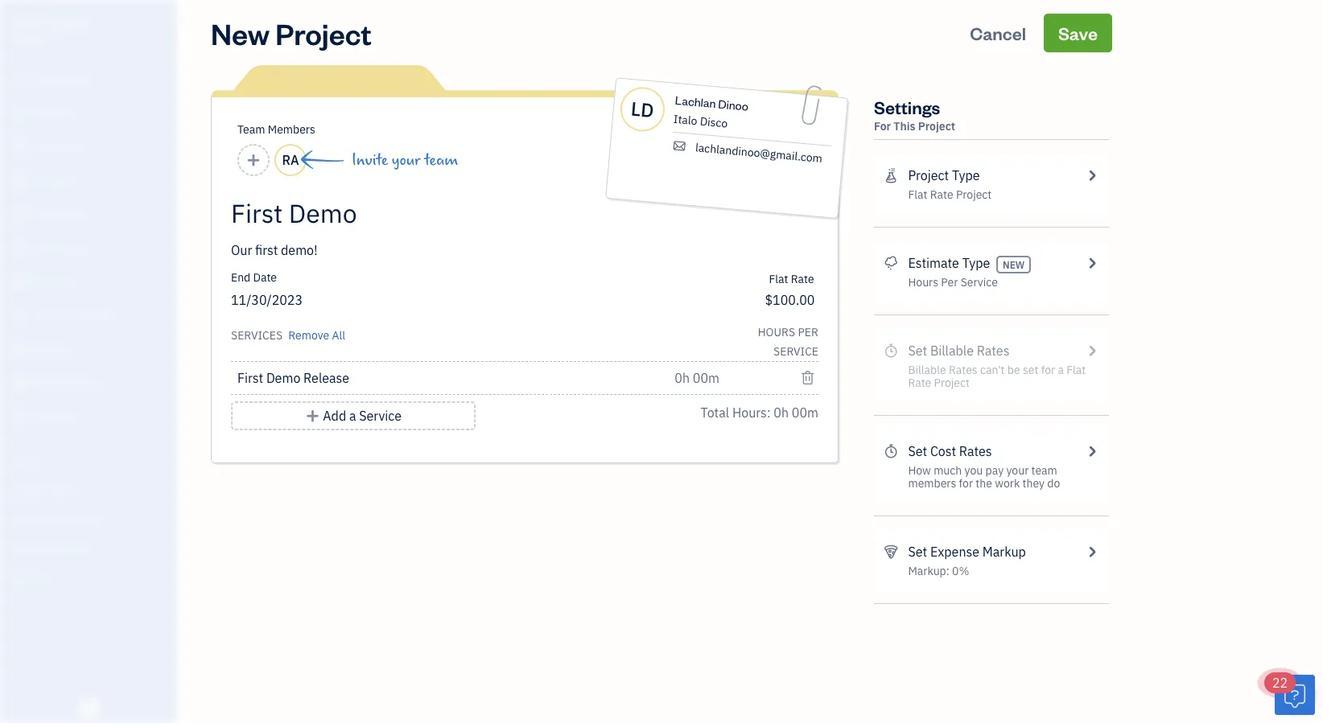 Task type: describe. For each thing, give the bounding box(es) containing it.
cost
[[930, 443, 956, 460]]

services remove all
[[231, 328, 345, 343]]

lachlandinoo@gmail.com
[[695, 140, 823, 166]]

envelope image
[[671, 139, 688, 153]]

estimate image
[[10, 139, 30, 155]]

release
[[304, 370, 349, 387]]

service for hours per service
[[961, 275, 998, 290]]

timer image
[[10, 308, 30, 324]]

client image
[[10, 105, 30, 122]]

service for add a service
[[359, 408, 402, 425]]

new
[[1003, 258, 1025, 271]]

dinoo
[[718, 96, 749, 114]]

services inside the main element
[[58, 513, 97, 526]]

team members inside team members link
[[12, 483, 82, 497]]

owner
[[13, 32, 45, 45]]

expense image
[[10, 241, 30, 257]]

0 vertical spatial team
[[424, 151, 458, 169]]

freshbooks image
[[76, 698, 101, 717]]

hours for services
[[758, 325, 795, 340]]

chevronright image for project type
[[1085, 166, 1100, 185]]

the
[[976, 476, 992, 491]]

00m
[[792, 404, 819, 421]]

22
[[1273, 675, 1288, 692]]

first demo release
[[237, 370, 349, 387]]

ld
[[630, 96, 655, 123]]

resource center badge image
[[1275, 675, 1315, 716]]

service
[[774, 344, 819, 359]]

0h
[[774, 404, 789, 421]]

do
[[1048, 476, 1060, 491]]

markup: 0%
[[908, 564, 970, 579]]

1 horizontal spatial services
[[231, 328, 283, 343]]

set for set expense markup
[[908, 544, 927, 561]]

cancel
[[970, 21, 1026, 44]]

invite
[[352, 151, 388, 169]]

new
[[211, 14, 270, 52]]

save
[[1058, 21, 1098, 44]]

main element
[[0, 0, 217, 724]]

project type
[[908, 167, 980, 184]]

timetracking image
[[884, 442, 899, 461]]

bank
[[12, 543, 35, 556]]

0 vertical spatial members
[[268, 122, 315, 137]]

how
[[908, 463, 931, 478]]

remove all button
[[285, 323, 345, 345]]

settings for settings for this project
[[874, 95, 940, 118]]

pay
[[986, 463, 1004, 478]]

demo
[[266, 370, 301, 387]]

flat for flat rate project
[[908, 187, 928, 202]]

expense
[[930, 544, 980, 561]]

settings for settings
[[12, 573, 49, 586]]

you
[[965, 463, 983, 478]]

new project
[[211, 14, 372, 52]]

hours per service
[[758, 325, 819, 359]]

chevronright image for set expense markup
[[1085, 543, 1100, 562]]

apps link
[[4, 447, 172, 475]]

dashboard image
[[10, 72, 30, 88]]

projects image
[[884, 166, 899, 185]]

end
[[231, 270, 251, 285]]

lachlan dinoo italo disco
[[673, 92, 749, 131]]

date
[[253, 270, 277, 285]]

rates
[[959, 443, 992, 460]]

project inside settings for this project
[[918, 119, 956, 134]]

team members link
[[4, 477, 172, 505]]

for
[[959, 476, 973, 491]]

your inside how much you pay your team members for the work they do
[[1007, 463, 1029, 478]]

add a service
[[323, 408, 402, 425]]

estimates image
[[884, 254, 899, 273]]

per
[[798, 325, 819, 340]]

items
[[12, 513, 37, 526]]

estimate type
[[908, 255, 990, 272]]

set for set cost rates
[[908, 443, 927, 460]]

total
[[701, 404, 729, 421]]

all
[[332, 328, 345, 343]]

members inside the main element
[[40, 483, 82, 497]]

Project Name text field
[[231, 197, 674, 229]]

members
[[908, 476, 957, 491]]

per
[[941, 275, 958, 290]]

0 vertical spatial your
[[392, 151, 421, 169]]

type for estimate type
[[962, 255, 990, 272]]

flat rate
[[769, 271, 814, 286]]

chart image
[[10, 376, 30, 392]]

rate for flat rate project
[[930, 187, 954, 202]]

hours per service
[[908, 275, 998, 290]]



Task type: locate. For each thing, give the bounding box(es) containing it.
0 vertical spatial service
[[961, 275, 998, 290]]

team members
[[237, 122, 315, 137], [12, 483, 82, 497]]

Project Description text field
[[231, 241, 674, 260]]

team
[[424, 151, 458, 169], [1032, 463, 1058, 478]]

your
[[392, 151, 421, 169], [1007, 463, 1029, 478]]

0%
[[952, 564, 970, 579]]

1 vertical spatial settings
[[12, 573, 49, 586]]

service inside "button"
[[359, 408, 402, 425]]

0 horizontal spatial team
[[12, 483, 37, 497]]

0 vertical spatial set
[[908, 443, 927, 460]]

add team member image
[[246, 151, 261, 170]]

End date in  format text field
[[231, 292, 525, 309]]

set up markup:
[[908, 544, 927, 561]]

type
[[952, 167, 980, 184], [962, 255, 990, 272]]

1 chevronright image from the top
[[1085, 166, 1100, 185]]

members up ra
[[268, 122, 315, 137]]

1 vertical spatial service
[[359, 408, 402, 425]]

0 vertical spatial rate
[[930, 187, 954, 202]]

0 horizontal spatial rate
[[791, 271, 814, 286]]

1 set from the top
[[908, 443, 927, 460]]

report image
[[10, 410, 30, 426]]

2 set from the top
[[908, 544, 927, 561]]

markup:
[[908, 564, 950, 579]]

a
[[349, 408, 356, 425]]

type up hours per service
[[962, 255, 990, 272]]

2 chevronright image from the top
[[1085, 254, 1100, 273]]

0 vertical spatial services
[[231, 328, 283, 343]]

set up the how
[[908, 443, 927, 460]]

0 horizontal spatial service
[[359, 408, 402, 425]]

0 horizontal spatial settings
[[12, 573, 49, 586]]

3 chevronright image from the top
[[1085, 442, 1100, 461]]

money image
[[10, 342, 30, 358]]

1 horizontal spatial team members
[[237, 122, 315, 137]]

set
[[908, 443, 927, 460], [908, 544, 927, 561]]

rate down project type
[[930, 187, 954, 202]]

0 vertical spatial type
[[952, 167, 980, 184]]

0 vertical spatial settings
[[874, 95, 940, 118]]

type up flat rate project
[[952, 167, 980, 184]]

ruby oranges owner
[[13, 15, 88, 45]]

estimate
[[908, 255, 959, 272]]

hours
[[908, 275, 939, 290], [758, 325, 795, 340]]

your right invite
[[392, 151, 421, 169]]

team up project name text box
[[424, 151, 458, 169]]

chevronright image for estimate type
[[1085, 254, 1100, 273]]

1 horizontal spatial members
[[268, 122, 315, 137]]

chevronright image for set cost rates
[[1085, 442, 1100, 461]]

Amount (USD) text field
[[765, 292, 815, 309]]

flat for flat rate
[[769, 271, 788, 286]]

services right and
[[58, 513, 97, 526]]

settings up this
[[874, 95, 940, 118]]

hours up service
[[758, 325, 795, 340]]

flat
[[908, 187, 928, 202], [769, 271, 788, 286]]

1 vertical spatial hours
[[758, 325, 795, 340]]

1 horizontal spatial flat
[[908, 187, 928, 202]]

team
[[237, 122, 265, 137], [12, 483, 37, 497]]

4 chevronright image from the top
[[1085, 543, 1100, 562]]

settings link
[[4, 566, 172, 594]]

0 horizontal spatial hours
[[758, 325, 795, 340]]

0 horizontal spatial members
[[40, 483, 82, 497]]

hours inside hours per service
[[758, 325, 795, 340]]

1 vertical spatial team members
[[12, 483, 82, 497]]

1 vertical spatial flat
[[769, 271, 788, 286]]

service
[[961, 275, 998, 290], [359, 408, 402, 425]]

rate
[[930, 187, 954, 202], [791, 271, 814, 286]]

first
[[237, 370, 263, 387]]

bank connections link
[[4, 536, 172, 564]]

1 horizontal spatial your
[[1007, 463, 1029, 478]]

settings for this project
[[874, 95, 956, 134]]

add a service button
[[231, 402, 476, 431]]

22 button
[[1265, 673, 1315, 716]]

team inside how much you pay your team members for the work they do
[[1032, 463, 1058, 478]]

1 vertical spatial your
[[1007, 463, 1029, 478]]

1 horizontal spatial settings
[[874, 95, 940, 118]]

type for project type
[[952, 167, 980, 184]]

1 vertical spatial members
[[40, 483, 82, 497]]

0 horizontal spatial your
[[392, 151, 421, 169]]

bank connections
[[12, 543, 94, 556]]

settings
[[874, 95, 940, 118], [12, 573, 49, 586]]

members
[[268, 122, 315, 137], [40, 483, 82, 497]]

payment image
[[10, 207, 30, 223]]

apps
[[12, 454, 36, 467]]

chevronright image
[[1085, 166, 1100, 185], [1085, 254, 1100, 273], [1085, 442, 1100, 461], [1085, 543, 1100, 562]]

1 vertical spatial type
[[962, 255, 990, 272]]

project image
[[10, 274, 30, 291]]

members up items and services
[[40, 483, 82, 497]]

add
[[323, 408, 346, 425]]

expenses image
[[884, 543, 899, 562]]

team inside the main element
[[12, 483, 37, 497]]

settings down bank
[[12, 573, 49, 586]]

1 vertical spatial team
[[12, 483, 37, 497]]

disco
[[700, 114, 729, 131]]

cancel button
[[956, 14, 1041, 52]]

for
[[874, 119, 891, 134]]

1 vertical spatial rate
[[791, 271, 814, 286]]

0 vertical spatial flat
[[908, 187, 928, 202]]

team members up and
[[12, 483, 82, 497]]

0 horizontal spatial team
[[424, 151, 458, 169]]

end date
[[231, 270, 277, 285]]

0 horizontal spatial flat
[[769, 271, 788, 286]]

total hours: 0h 00m
[[701, 404, 819, 421]]

flat rate project
[[908, 187, 992, 202]]

and
[[39, 513, 56, 526]]

set expense markup
[[908, 544, 1026, 561]]

1 horizontal spatial rate
[[930, 187, 954, 202]]

your right the pay
[[1007, 463, 1029, 478]]

0 horizontal spatial team members
[[12, 483, 82, 497]]

services
[[231, 328, 283, 343], [58, 513, 97, 526]]

team right work
[[1032, 463, 1058, 478]]

1 vertical spatial services
[[58, 513, 97, 526]]

oranges
[[43, 15, 88, 30]]

team up add team member image
[[237, 122, 265, 137]]

invoice image
[[10, 173, 30, 189]]

ra
[[282, 152, 299, 169]]

plus image
[[305, 407, 320, 426]]

lachlan
[[675, 92, 717, 111]]

remove
[[288, 328, 329, 343]]

service right the per
[[961, 275, 998, 290]]

1 horizontal spatial hours
[[908, 275, 939, 290]]

hours:
[[732, 404, 771, 421]]

settings inside settings for this project
[[874, 95, 940, 118]]

save button
[[1044, 14, 1112, 52]]

they
[[1023, 476, 1045, 491]]

1 horizontal spatial team
[[237, 122, 265, 137]]

connections
[[37, 543, 94, 556]]

ruby
[[13, 15, 41, 30]]

0 vertical spatial team members
[[237, 122, 315, 137]]

hours down the estimate at the top of the page
[[908, 275, 939, 290]]

items and services link
[[4, 506, 172, 534]]

rate for flat rate
[[791, 271, 814, 286]]

0 vertical spatial team
[[237, 122, 265, 137]]

service right a
[[359, 408, 402, 425]]

rate up amount (usd) text field
[[791, 271, 814, 286]]

0h 00m text field
[[675, 370, 721, 387]]

remove project service image
[[801, 369, 815, 388]]

flat down project type
[[908, 187, 928, 202]]

1 horizontal spatial service
[[961, 275, 998, 290]]

items and services
[[12, 513, 97, 526]]

how much you pay your team members for the work they do
[[908, 463, 1060, 491]]

flat up amount (usd) text field
[[769, 271, 788, 286]]

project
[[276, 14, 372, 52], [918, 119, 956, 134], [908, 167, 949, 184], [956, 187, 992, 202]]

services up first
[[231, 328, 283, 343]]

much
[[934, 463, 962, 478]]

0 horizontal spatial services
[[58, 513, 97, 526]]

work
[[995, 476, 1020, 491]]

set cost rates
[[908, 443, 992, 460]]

hours for estimate type
[[908, 275, 939, 290]]

0 vertical spatial hours
[[908, 275, 939, 290]]

settings inside the main element
[[12, 573, 49, 586]]

team up items
[[12, 483, 37, 497]]

italo
[[673, 111, 698, 128]]

1 vertical spatial team
[[1032, 463, 1058, 478]]

team members up ra
[[237, 122, 315, 137]]

this
[[894, 119, 916, 134]]

markup
[[983, 544, 1026, 561]]

invite your team
[[352, 151, 458, 169]]

1 vertical spatial set
[[908, 544, 927, 561]]

1 horizontal spatial team
[[1032, 463, 1058, 478]]



Task type: vqa. For each thing, say whether or not it's contained in the screenshot.
Rate link
no



